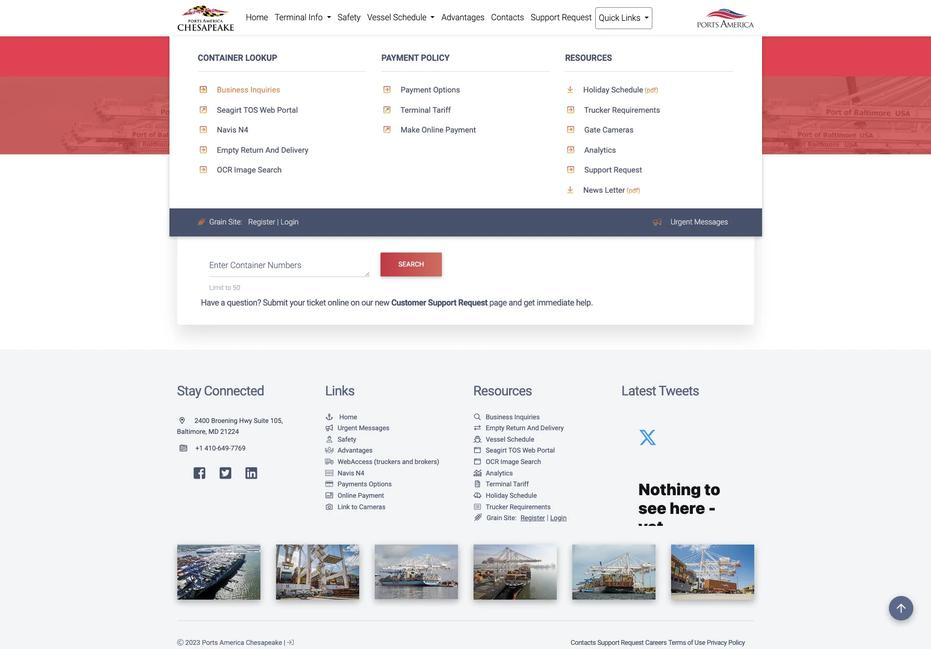 Task type: locate. For each thing, give the bounding box(es) containing it.
ocr image search inside quick links element
[[215, 165, 282, 175]]

0 horizontal spatial n4
[[238, 125, 248, 135]]

0 vertical spatial empty return and delivery link
[[198, 140, 366, 160]]

tos
[[243, 105, 258, 115], [508, 447, 521, 455]]

seagirt
[[209, 46, 233, 55], [217, 105, 242, 115], [486, 447, 507, 455]]

phone office image
[[180, 445, 195, 452]]

advantages up day.
[[441, 12, 485, 22]]

cameras right gate
[[602, 125, 634, 135]]

online
[[422, 125, 444, 135], [338, 492, 356, 500]]

support request up vail
[[531, 12, 592, 22]]

1 browser image from the top
[[473, 448, 482, 454]]

search
[[258, 165, 282, 175], [398, 261, 424, 268], [521, 458, 541, 466]]

2 horizontal spatial home link
[[325, 413, 357, 421]]

1 vertical spatial safety
[[338, 436, 356, 443]]

contacts support request careers terms of use privacy policy
[[571, 639, 745, 647]]

register inside "grain site: register | login"
[[521, 514, 545, 522]]

0 vertical spatial business inquiries
[[215, 85, 280, 95]]

the seagirt marine terminal gates will be open on october 9th, columbus day. the main gate and new vail gate will process trucks from 6:00 am – 3:30 pm, reefers included.
[[177, 46, 648, 67]]

support request link left careers on the bottom right of page
[[597, 634, 644, 649]]

1 vertical spatial vessel schedule
[[486, 436, 534, 443]]

0 vertical spatial web
[[260, 105, 275, 115]]

policy left day.
[[421, 53, 450, 63]]

cameras inside gate cameras "link"
[[602, 125, 634, 135]]

wheat image
[[198, 218, 207, 226]]

(pdf) inside holiday schedule (pdf)
[[645, 87, 658, 94]]

resources up arrow to bottom image
[[565, 53, 612, 63]]

1 horizontal spatial tariff
[[513, 480, 529, 488]]

urgent inside quick links element
[[671, 218, 692, 227]]

0 vertical spatial home link
[[243, 7, 271, 28]]

resources up search image
[[473, 383, 532, 399]]

vessel schedule
[[367, 12, 429, 22], [486, 436, 534, 443]]

advantages link up day.
[[438, 7, 488, 28]]

will
[[313, 46, 323, 55], [585, 46, 595, 55]]

n4 inside quick links element
[[238, 125, 248, 135]]

options
[[433, 85, 460, 95], [369, 480, 392, 488]]

register link down holiday schedule
[[519, 514, 545, 522]]

1 vertical spatial browser image
[[473, 459, 482, 466]]

support
[[531, 12, 560, 22], [584, 165, 612, 175], [428, 298, 456, 308], [597, 639, 619, 647]]

have a question? submit your ticket online on our new customer support request page and get immediate help.
[[201, 298, 593, 308]]

0 horizontal spatial register link
[[248, 218, 275, 227]]

policy right 'privacy'
[[728, 639, 745, 647]]

urgent messages link down anchor icon
[[325, 424, 389, 432]]

analytics right 'analytics' image
[[486, 469, 513, 477]]

payment policy
[[381, 53, 450, 63]]

urgent messages link right bullhorn image
[[665, 213, 733, 232]]

1 horizontal spatial to
[[352, 503, 357, 511]]

1 vertical spatial to
[[352, 503, 357, 511]]

business inquiries
[[215, 85, 280, 95], [219, 170, 285, 179], [486, 413, 540, 421]]

1 gate from the left
[[503, 46, 518, 55]]

advantages inside advantages link
[[441, 12, 485, 22]]

terminal up make
[[400, 105, 431, 115]]

(pdf) for schedule
[[645, 87, 658, 94]]

tos inside quick links element
[[243, 105, 258, 115]]

holiday inside quick links element
[[583, 85, 609, 95]]

privacy
[[707, 639, 727, 647]]

1 horizontal spatial availability
[[352, 220, 389, 230]]

return inside quick links element
[[241, 145, 263, 155]]

resources inside quick links element
[[565, 53, 612, 63]]

on left our
[[351, 298, 360, 308]]

0 horizontal spatial and
[[265, 145, 279, 155]]

1 vertical spatial grain
[[487, 514, 502, 522]]

1 horizontal spatial options
[[433, 85, 460, 95]]

0 horizontal spatial will
[[313, 46, 323, 55]]

availability for breakbulk availability
[[352, 220, 389, 230]]

and left new
[[521, 46, 534, 55]]

empty inside quick links element
[[217, 145, 239, 155]]

login link
[[281, 218, 299, 227], [550, 514, 567, 522]]

register right grain site:
[[248, 218, 275, 227]]

1 horizontal spatial n4
[[356, 469, 364, 477]]

0 horizontal spatial web
[[260, 105, 275, 115]]

0 vertical spatial site:
[[228, 218, 242, 227]]

n4
[[238, 125, 248, 135], [356, 469, 364, 477]]

empty
[[217, 145, 239, 155], [486, 424, 504, 432]]

1 vertical spatial empty return and delivery link
[[473, 424, 564, 432]]

go to top image
[[889, 596, 913, 621]]

schedule up 9th,
[[393, 12, 427, 22]]

on right open
[[356, 46, 365, 55]]

to right the link on the bottom
[[352, 503, 357, 511]]

latest tweets
[[621, 383, 699, 399]]

trucker requirements link down holiday schedule (pdf)
[[565, 100, 733, 120]]

terminal up "reefers"
[[261, 46, 289, 55]]

business inquiries down 3:30
[[215, 85, 280, 95]]

1 vertical spatial contacts
[[571, 639, 596, 647]]

2 browser image from the top
[[473, 459, 482, 466]]

will left process at the right of page
[[585, 46, 595, 55]]

map marker alt image
[[180, 418, 193, 424]]

support request up news letter (pdf)
[[582, 165, 642, 175]]

payments options
[[338, 480, 392, 488]]

facebook square image
[[194, 467, 205, 480]]

payment options
[[399, 85, 460, 95]]

(pdf)
[[645, 87, 658, 94], [627, 187, 640, 194]]

ocr image search link
[[198, 160, 366, 180], [473, 458, 541, 466]]

webaccess (truckers and brokers)
[[338, 458, 439, 466]]

analytics link down gate cameras
[[565, 140, 733, 160]]

0 vertical spatial empty return and delivery
[[215, 145, 308, 155]]

1 horizontal spatial vessel
[[486, 436, 505, 443]]

seagirt tos web portal link down 'ship' image
[[473, 447, 555, 455]]

0 vertical spatial |
[[277, 218, 279, 227]]

|
[[277, 218, 279, 227], [547, 514, 548, 523], [284, 639, 285, 647]]

requirements
[[612, 105, 660, 115], [510, 503, 551, 511]]

safety up open
[[338, 12, 361, 22]]

home link
[[243, 7, 271, 28], [185, 170, 208, 179], [325, 413, 357, 421]]

web down pm,
[[260, 105, 275, 115]]

trucker down holiday schedule link
[[486, 503, 508, 511]]

terminal tariff down payment options
[[399, 105, 451, 115]]

advantages
[[441, 12, 485, 22], [338, 447, 373, 455]]

truck container image
[[325, 459, 333, 466]]

1 horizontal spatial messages
[[694, 218, 728, 227]]

2 vertical spatial seagirt
[[486, 447, 507, 455]]

business down –
[[217, 85, 248, 95]]

options for payment options
[[433, 85, 460, 95]]

links right quick
[[621, 13, 640, 23]]

web up holiday schedule
[[522, 447, 535, 455]]

business inquiries right search image
[[486, 413, 540, 421]]

0 vertical spatial container
[[198, 53, 243, 63]]

navis
[[217, 125, 236, 135], [338, 469, 354, 477]]

container inside quick links element
[[198, 53, 243, 63]]

trucker requirements link down holiday schedule
[[473, 503, 551, 511]]

chesapeake
[[246, 639, 282, 647]]

and
[[521, 46, 534, 55], [509, 298, 522, 308], [402, 458, 413, 466]]

business inquiries link for container lookup
[[198, 80, 366, 100]]

container
[[198, 53, 243, 63], [213, 220, 247, 230], [230, 260, 266, 270]]

terminal inside terminal info link
[[275, 12, 306, 22]]

649-
[[218, 444, 231, 452]]

1 vertical spatial empty
[[486, 424, 504, 432]]

marine
[[235, 46, 259, 55]]

support request link up the letter
[[565, 160, 733, 180]]

register
[[248, 218, 275, 227], [521, 514, 545, 522]]

will left be
[[313, 46, 323, 55]]

image
[[234, 165, 256, 175], [500, 458, 519, 466]]

availability right the breakbulk
[[352, 220, 389, 230]]

1 the from the left
[[194, 46, 207, 55]]

tos up holiday schedule
[[508, 447, 521, 455]]

pm,
[[252, 58, 266, 67]]

requirements up "grain site: register | login" at the bottom right
[[510, 503, 551, 511]]

and left get
[[509, 298, 522, 308]]

0 horizontal spatial links
[[325, 383, 354, 399]]

1 horizontal spatial navis n4
[[338, 469, 364, 477]]

0 horizontal spatial seagirt tos web portal link
[[198, 100, 366, 120]]

support up news
[[584, 165, 612, 175]]

gates
[[291, 46, 310, 55]]

seagirt tos web portal inside quick links element
[[215, 105, 298, 115]]

trucker inside quick links element
[[584, 105, 610, 115]]

0 horizontal spatial policy
[[421, 53, 450, 63]]

safety
[[338, 12, 361, 22], [338, 436, 356, 443]]

inquiries up register | login
[[254, 170, 285, 179]]

vessel schedule link
[[364, 7, 438, 28], [473, 436, 534, 443]]

1 vertical spatial resources
[[473, 383, 532, 399]]

1 vertical spatial messages
[[359, 424, 389, 432]]

request inside quick links element
[[614, 165, 642, 175]]

brokers)
[[415, 458, 439, 466]]

terminal info link
[[271, 7, 334, 28]]

register inside quick links element
[[248, 218, 275, 227]]

home link up bullhorn icon
[[325, 413, 357, 421]]

lookup
[[245, 53, 277, 63]]

seagirt tos web portal
[[215, 105, 298, 115], [486, 447, 555, 455]]

0 horizontal spatial resources
[[473, 383, 532, 399]]

linkedin image
[[246, 467, 257, 480]]

0 horizontal spatial to
[[225, 284, 231, 292]]

camera image
[[325, 504, 333, 511]]

1 horizontal spatial portal
[[537, 447, 555, 455]]

register link for |
[[248, 218, 275, 227]]

request up the letter
[[614, 165, 642, 175]]

links inside 'link'
[[621, 13, 640, 23]]

connected
[[204, 383, 264, 399]]

analytics inside quick links element
[[582, 145, 616, 155]]

1 horizontal spatial home link
[[243, 7, 271, 28]]

terminal tariff up holiday schedule link
[[486, 480, 529, 488]]

1 horizontal spatial terminal tariff
[[486, 480, 529, 488]]

support left careers on the bottom right of page
[[597, 639, 619, 647]]

browser image up 'analytics' image
[[473, 459, 482, 466]]

online
[[328, 298, 349, 308]]

info
[[308, 12, 323, 22]]

0 vertical spatial advantages
[[441, 12, 485, 22]]

business inquiries link up exchange icon
[[473, 413, 540, 421]]

1 horizontal spatial analytics
[[582, 145, 616, 155]]

grain inside "grain site: register | login"
[[487, 514, 502, 522]]

contacts for contacts support request careers terms of use privacy policy
[[571, 639, 596, 647]]

0 horizontal spatial tariff
[[432, 105, 451, 115]]

grain inside quick links element
[[209, 218, 226, 227]]

cameras
[[602, 125, 634, 135], [359, 503, 386, 511]]

holiday for holiday schedule (pdf)
[[583, 85, 609, 95]]

1 horizontal spatial analytics link
[[565, 140, 733, 160]]

(truckers
[[374, 458, 400, 466]]

1 vertical spatial (pdf)
[[627, 187, 640, 194]]

options inside quick links element
[[433, 85, 460, 95]]

terminal tariff link up make online payment
[[381, 100, 550, 120]]

1 vertical spatial ocr
[[486, 458, 499, 466]]

0 horizontal spatial contacts
[[491, 12, 524, 22]]

image inside quick links element
[[234, 165, 256, 175]]

2 gate from the left
[[568, 46, 583, 55]]

exchange image
[[473, 425, 482, 432]]

home right anchor icon
[[339, 413, 357, 421]]

main
[[484, 46, 501, 55]]

0 vertical spatial home
[[246, 12, 268, 22]]

columbus
[[414, 46, 449, 55]]

holiday for holiday schedule
[[486, 492, 508, 500]]

analytics down gate
[[582, 145, 616, 155]]

vessel schedule right 'ship' image
[[486, 436, 534, 443]]

business inquiries inside quick links element
[[215, 85, 280, 95]]

1 availability from the left
[[249, 220, 286, 230]]

tariff up holiday schedule
[[513, 480, 529, 488]]

| inside quick links element
[[277, 218, 279, 227]]

vessel schedule up 9th,
[[367, 12, 429, 22]]

analytics
[[582, 145, 616, 155], [486, 469, 513, 477]]

0 horizontal spatial messages
[[359, 424, 389, 432]]

the right day.
[[469, 46, 482, 55]]

business right search image
[[486, 413, 513, 421]]

urgent messages right bullhorn icon
[[338, 424, 389, 432]]

site: for grain site:
[[228, 218, 242, 227]]

0 horizontal spatial tos
[[243, 105, 258, 115]]

analytics image
[[473, 470, 482, 477]]

schedule inside quick links element
[[611, 85, 643, 95]]

quick
[[599, 13, 619, 23]]

0 vertical spatial n4
[[238, 125, 248, 135]]

contacts link
[[488, 7, 527, 28], [570, 634, 597, 649]]

gate right main
[[503, 46, 518, 55]]

terminal tariff link up holiday schedule link
[[473, 480, 529, 488]]

0 vertical spatial navis
[[217, 125, 236, 135]]

gate right vail
[[568, 46, 583, 55]]

links up anchor icon
[[325, 383, 354, 399]]

vessel right 'ship' image
[[486, 436, 505, 443]]

105,
[[270, 417, 283, 425]]

6:00
[[195, 58, 211, 67]]

1 horizontal spatial return
[[506, 424, 526, 432]]

login inside quick links element
[[281, 218, 299, 227]]

0 vertical spatial (pdf)
[[645, 87, 658, 94]]

business inquiries link down "reefers"
[[198, 80, 366, 100]]

a
[[221, 298, 225, 308]]

1 vertical spatial requirements
[[510, 503, 551, 511]]

2 vertical spatial home link
[[325, 413, 357, 421]]

trucker up gate
[[584, 105, 610, 115]]

1 vertical spatial contacts link
[[570, 634, 597, 649]]

2400 broening hwy suite 105, baltimore, md 21224
[[177, 417, 283, 436]]

1 vertical spatial options
[[369, 480, 392, 488]]

the up 6:00
[[194, 46, 207, 55]]

contacts inside contacts link
[[491, 12, 524, 22]]

advantages link up webaccess
[[325, 447, 373, 455]]

support inside quick links element
[[584, 165, 612, 175]]

support request link inside quick links element
[[565, 160, 733, 180]]

tariff up make online payment
[[432, 105, 451, 115]]

business inside quick links element
[[217, 85, 248, 95]]

online inside quick links element
[[422, 125, 444, 135]]

site: inside "grain site: register | login"
[[504, 514, 517, 522]]

inquiries right search image
[[514, 413, 540, 421]]

2 availability from the left
[[352, 220, 389, 230]]

online right make
[[422, 125, 444, 135]]

to left '50'
[[225, 284, 231, 292]]

empty return and delivery inside quick links element
[[215, 145, 308, 155]]

2400
[[195, 417, 210, 425]]

urgent right bullhorn icon
[[338, 424, 357, 432]]

and left brokers)
[[402, 458, 413, 466]]

hand receiving image
[[325, 448, 333, 454]]

1 horizontal spatial ocr image search
[[486, 458, 541, 466]]

options up the online payment
[[369, 480, 392, 488]]

safety right "user hard hat" icon
[[338, 436, 356, 443]]

search inside quick links element
[[258, 165, 282, 175]]

1 horizontal spatial home
[[246, 12, 268, 22]]

ocr image search link for resources
[[473, 458, 541, 466]]

0 vertical spatial trucker
[[584, 105, 610, 115]]

(pdf) inside news letter (pdf)
[[627, 187, 640, 194]]

quick links
[[599, 13, 642, 23]]

web inside quick links element
[[260, 105, 275, 115]]

2023 ports america chesapeake |
[[184, 639, 287, 647]]

urgent messages link
[[665, 213, 733, 232], [325, 424, 389, 432]]

0 horizontal spatial terminal tariff
[[399, 105, 451, 115]]

site: down holiday schedule
[[504, 514, 517, 522]]

safety link down bullhorn icon
[[325, 436, 356, 443]]

0 vertical spatial analytics
[[582, 145, 616, 155]]

1 vertical spatial portal
[[537, 447, 555, 455]]

holiday right arrow to bottom image
[[583, 85, 609, 95]]

(pdf) for letter
[[627, 187, 640, 194]]

0 horizontal spatial site:
[[228, 218, 242, 227]]

0 vertical spatial vessel
[[367, 12, 391, 22]]

search image
[[473, 414, 482, 421]]

tos down pm,
[[243, 105, 258, 115]]

credit card image
[[325, 482, 333, 488]]

1 horizontal spatial ocr image search link
[[473, 458, 541, 466]]

customer support request link
[[391, 298, 488, 308]]

business up grain site:
[[219, 170, 252, 179]]

schedule down trucks
[[611, 85, 643, 95]]

1 vertical spatial support request
[[582, 165, 642, 175]]

1 horizontal spatial cameras
[[602, 125, 634, 135]]

container storage image
[[325, 470, 333, 477]]

ocr
[[217, 165, 232, 175], [486, 458, 499, 466]]

resources for links
[[473, 383, 532, 399]]

0 vertical spatial trucker requirements link
[[565, 100, 733, 120]]

grain for grain site:
[[209, 218, 226, 227]]

seagirt tos web portal up holiday schedule
[[486, 447, 555, 455]]

availability
[[249, 220, 286, 230], [352, 220, 389, 230]]

(pdf) up gate cameras "link"
[[645, 87, 658, 94]]

links
[[621, 13, 640, 23], [325, 383, 354, 399]]

navis inside quick links element
[[217, 125, 236, 135]]

1 horizontal spatial seagirt tos web portal
[[486, 447, 555, 455]]

seagirt tos web portal link down "reefers"
[[198, 100, 366, 120]]

site: inside quick links element
[[228, 218, 242, 227]]

2 the from the left
[[469, 46, 482, 55]]

1 horizontal spatial login link
[[550, 514, 567, 522]]

0 vertical spatial browser image
[[473, 448, 482, 454]]

delivery
[[281, 145, 308, 155], [541, 424, 564, 432]]

and
[[265, 145, 279, 155], [527, 424, 539, 432]]

home up marine
[[246, 12, 268, 22]]

schedule
[[393, 12, 427, 22], [611, 85, 643, 95], [507, 436, 534, 443], [510, 492, 537, 500]]

home link up wheat image
[[185, 170, 208, 179]]

seagirt inside quick links element
[[217, 105, 242, 115]]

1 horizontal spatial navis
[[338, 469, 354, 477]]

vessel up october
[[367, 12, 391, 22]]

online up the link on the bottom
[[338, 492, 356, 500]]

business inquiries up container availability
[[219, 170, 285, 179]]

arrow to bottom image
[[565, 186, 581, 194]]

grain right wheat icon
[[487, 514, 502, 522]]

business
[[217, 85, 248, 95], [219, 170, 252, 179], [486, 413, 513, 421]]

login
[[281, 218, 299, 227], [550, 514, 567, 522]]

browser image
[[473, 448, 482, 454], [473, 459, 482, 466]]

vessel schedule link down exchange icon
[[473, 436, 534, 443]]

availability right grain site:
[[249, 220, 286, 230]]

policy
[[421, 53, 450, 63], [728, 639, 745, 647]]

make online payment
[[399, 125, 476, 135]]

50
[[233, 284, 240, 292]]

gate
[[503, 46, 518, 55], [568, 46, 583, 55]]

day.
[[452, 46, 467, 55]]

1 vertical spatial holiday
[[486, 492, 508, 500]]

0 horizontal spatial search
[[258, 165, 282, 175]]

0 horizontal spatial business inquiries link
[[198, 80, 366, 100]]

tariff
[[432, 105, 451, 115], [513, 480, 529, 488]]

1 vertical spatial seagirt tos web portal link
[[473, 447, 555, 455]]

1 horizontal spatial grain
[[487, 514, 502, 522]]

0 vertical spatial login
[[281, 218, 299, 227]]

quick links element
[[169, 36, 762, 236]]

site: right wheat image
[[228, 218, 242, 227]]

login link inside quick links element
[[281, 218, 299, 227]]



Task type: describe. For each thing, give the bounding box(es) containing it.
1 horizontal spatial trucker requirements link
[[565, 100, 733, 120]]

0 horizontal spatial trucker
[[486, 503, 508, 511]]

enter
[[209, 260, 228, 270]]

md
[[208, 428, 219, 436]]

your
[[290, 298, 305, 308]]

1 vertical spatial terminal tariff
[[486, 480, 529, 488]]

process
[[597, 46, 625, 55]]

0 horizontal spatial vessel schedule link
[[364, 7, 438, 28]]

help.
[[576, 298, 593, 308]]

0 vertical spatial seagirt tos web portal link
[[198, 100, 366, 120]]

0 horizontal spatial advantages link
[[325, 447, 373, 455]]

1 vertical spatial return
[[506, 424, 526, 432]]

1 vertical spatial trucker requirements link
[[473, 503, 551, 511]]

quick links link
[[595, 7, 653, 29]]

payments
[[338, 480, 367, 488]]

messages inside urgent messages link
[[694, 218, 728, 227]]

vail
[[554, 46, 565, 55]]

from
[[177, 58, 192, 67]]

to for 50
[[225, 284, 231, 292]]

included.
[[294, 58, 326, 67]]

1 vertical spatial policy
[[728, 639, 745, 647]]

of
[[687, 639, 693, 647]]

be
[[325, 46, 334, 55]]

immediate
[[537, 298, 574, 308]]

ship image
[[473, 437, 482, 443]]

1 vertical spatial online
[[338, 492, 356, 500]]

1 horizontal spatial contacts link
[[570, 634, 597, 649]]

news letter (pdf)
[[581, 185, 640, 195]]

1 vertical spatial advantages
[[338, 447, 373, 455]]

grain for grain site: register | login
[[487, 514, 502, 522]]

options for payments options
[[369, 480, 392, 488]]

baltimore,
[[177, 428, 207, 436]]

anchor image
[[325, 414, 333, 421]]

1 vertical spatial inquiries
[[254, 170, 285, 179]]

the seagirt marine terminal gates will be open on october 9th, columbus day. the main gate and new vail gate will process trucks from 6:00 am – 3:30 pm, reefers included. link
[[177, 46, 648, 67]]

terminal tariff inside quick links element
[[399, 105, 451, 115]]

gate
[[584, 125, 601, 135]]

1 vertical spatial navis n4 link
[[325, 469, 364, 477]]

request left careers on the bottom right of page
[[621, 639, 644, 647]]

urgent messages inside quick links element
[[671, 218, 728, 227]]

support right customer
[[428, 298, 456, 308]]

support up new
[[531, 12, 560, 22]]

1 vertical spatial seagirt tos web portal
[[486, 447, 555, 455]]

container availability
[[213, 220, 286, 230]]

on inside the seagirt marine terminal gates will be open on october 9th, columbus day. the main gate and new vail gate will process trucks from 6:00 am – 3:30 pm, reefers included.
[[356, 46, 365, 55]]

domestic equipment/cargo
[[621, 220, 718, 230]]

new
[[536, 46, 552, 55]]

payments options link
[[325, 480, 392, 488]]

–
[[227, 58, 231, 67]]

america
[[220, 639, 244, 647]]

browser image for ocr
[[473, 459, 482, 466]]

numbers
[[268, 260, 301, 270]]

21224
[[220, 428, 239, 436]]

0 vertical spatial support request
[[531, 12, 592, 22]]

business inquiries link for resources
[[473, 413, 540, 421]]

bells image
[[473, 493, 482, 499]]

to for cameras
[[352, 503, 357, 511]]

1 vertical spatial terminal tariff link
[[473, 480, 529, 488]]

2 vertical spatial and
[[402, 458, 413, 466]]

hwy
[[239, 417, 252, 425]]

2 vertical spatial business
[[486, 413, 513, 421]]

policy inside quick links element
[[421, 53, 450, 63]]

1 safety from the top
[[338, 12, 361, 22]]

1 horizontal spatial ocr
[[486, 458, 499, 466]]

0 horizontal spatial empty return and delivery link
[[198, 140, 366, 160]]

news
[[583, 185, 603, 195]]

register | login
[[248, 218, 299, 227]]

login inside "grain site: register | login"
[[550, 514, 567, 522]]

latest
[[621, 383, 656, 399]]

webaccess
[[338, 458, 372, 466]]

sign in image
[[287, 640, 294, 647]]

1 will from the left
[[313, 46, 323, 55]]

our
[[361, 298, 373, 308]]

1 horizontal spatial empty return and delivery link
[[473, 424, 564, 432]]

0 vertical spatial contacts link
[[488, 7, 527, 28]]

question?
[[227, 298, 261, 308]]

2 vertical spatial support request link
[[597, 634, 644, 649]]

login link for grain site: register | login
[[550, 514, 567, 522]]

terms of use link
[[668, 634, 706, 649]]

1 vertical spatial home
[[185, 170, 208, 179]]

2 horizontal spatial |
[[547, 514, 548, 523]]

0 horizontal spatial analytics link
[[473, 469, 513, 477]]

ocr inside quick links element
[[217, 165, 232, 175]]

twitter square image
[[220, 467, 231, 480]]

1 horizontal spatial delivery
[[541, 424, 564, 432]]

contacts for contacts
[[491, 12, 524, 22]]

browser image for seagirt
[[473, 448, 482, 454]]

equipment/cargo
[[657, 220, 718, 230]]

0 horizontal spatial requirements
[[510, 503, 551, 511]]

1 vertical spatial analytics
[[486, 469, 513, 477]]

1 horizontal spatial urgent messages link
[[665, 213, 733, 232]]

0 vertical spatial terminal tariff link
[[381, 100, 550, 120]]

site: for grain site: register | login
[[504, 514, 517, 522]]

terminal info
[[275, 12, 325, 22]]

2400 broening hwy suite 105, baltimore, md 21224 link
[[177, 417, 283, 436]]

schedule inside vessel schedule link
[[393, 12, 427, 22]]

new
[[375, 298, 389, 308]]

arrow to bottom image
[[565, 86, 581, 94]]

safety link for the leftmost vessel schedule link
[[334, 7, 364, 28]]

and inside the seagirt marine terminal gates will be open on october 9th, columbus day. the main gate and new vail gate will process trucks from 6:00 am – 3:30 pm, reefers included.
[[521, 46, 534, 55]]

get
[[524, 298, 535, 308]]

container for container lookup
[[198, 53, 243, 63]]

request left page
[[458, 298, 488, 308]]

terminal inside the seagirt marine terminal gates will be open on october 9th, columbus day. the main gate and new vail gate will process trucks from 6:00 am – 3:30 pm, reefers included.
[[261, 46, 289, 55]]

1 horizontal spatial |
[[284, 639, 285, 647]]

schedule up "grain site: register | login" at the bottom right
[[510, 492, 537, 500]]

1 horizontal spatial empty
[[486, 424, 504, 432]]

make online payment link
[[381, 120, 550, 140]]

0 horizontal spatial vessel
[[367, 12, 391, 22]]

1 horizontal spatial image
[[500, 458, 519, 466]]

breakbulk availability
[[315, 220, 389, 230]]

requirements inside quick links element
[[612, 105, 660, 115]]

1 horizontal spatial and
[[527, 424, 539, 432]]

1 vertical spatial business
[[219, 170, 252, 179]]

tariff inside quick links element
[[432, 105, 451, 115]]

1 horizontal spatial seagirt tos web portal link
[[473, 447, 555, 455]]

safety link for leftmost advantages link
[[325, 436, 356, 443]]

the seagirt marine terminal gates will be open on october 9th, columbus day. the main gate and new vail gate will process trucks from 6:00 am – 3:30 pm, reefers included. alert
[[0, 37, 931, 77]]

file invoice image
[[473, 482, 482, 488]]

0 horizontal spatial urgent messages
[[338, 424, 389, 432]]

link to cameras link
[[325, 503, 386, 511]]

2 vertical spatial inquiries
[[514, 413, 540, 421]]

webaccess (truckers and brokers) link
[[325, 458, 439, 466]]

terms
[[668, 639, 686, 647]]

copyright image
[[177, 640, 184, 647]]

ticket
[[307, 298, 326, 308]]

suite
[[254, 417, 269, 425]]

container lookup
[[198, 53, 277, 63]]

submit
[[263, 298, 288, 308]]

1 vertical spatial urgent messages link
[[325, 424, 389, 432]]

410-
[[205, 444, 218, 452]]

1 vertical spatial empty return and delivery
[[486, 424, 564, 432]]

0 horizontal spatial home link
[[185, 170, 208, 179]]

trucker requirements inside quick links element
[[582, 105, 660, 115]]

seagirt inside the seagirt marine terminal gates will be open on october 9th, columbus day. the main gate and new vail gate will process trucks from 6:00 am – 3:30 pm, reefers included.
[[209, 46, 233, 55]]

online payment
[[338, 492, 384, 500]]

delivery inside quick links element
[[281, 145, 308, 155]]

grain site: register | login
[[487, 514, 567, 523]]

1 vertical spatial business inquiries
[[219, 170, 285, 179]]

1 vertical spatial cameras
[[359, 503, 386, 511]]

1 horizontal spatial vessel schedule link
[[473, 436, 534, 443]]

2 will from the left
[[585, 46, 595, 55]]

+1 410-649-7769
[[195, 444, 246, 452]]

october
[[367, 46, 396, 55]]

0 horizontal spatial vessel schedule
[[367, 12, 429, 22]]

navis n4 inside navis n4 link
[[215, 125, 248, 135]]

list alt image
[[473, 504, 482, 511]]

portal inside quick links element
[[277, 105, 298, 115]]

1 horizontal spatial vessel schedule
[[486, 436, 534, 443]]

online payment link
[[325, 492, 384, 500]]

2 safety from the top
[[338, 436, 356, 443]]

Enter Container Numbers text field
[[209, 259, 370, 277]]

resources for payment policy
[[565, 53, 612, 63]]

terminal up holiday schedule link
[[486, 480, 512, 488]]

ports
[[202, 639, 218, 647]]

request left quick
[[562, 12, 592, 22]]

breakbulk availability link
[[303, 215, 405, 234]]

letter
[[605, 185, 625, 195]]

make
[[401, 125, 420, 135]]

limit to 50
[[209, 284, 240, 292]]

+1
[[195, 444, 203, 452]]

payment options link
[[381, 80, 550, 100]]

use
[[695, 639, 705, 647]]

2023
[[185, 639, 200, 647]]

customer
[[391, 298, 426, 308]]

2 vertical spatial home
[[339, 413, 357, 421]]

1 vertical spatial ocr image search
[[486, 458, 541, 466]]

ocr image search link for container lookup
[[198, 160, 366, 180]]

bullhorn image
[[325, 425, 333, 432]]

support request inside quick links element
[[582, 165, 642, 175]]

bullhorn image
[[653, 218, 664, 226]]

1 vertical spatial on
[[351, 298, 360, 308]]

broening
[[211, 417, 238, 425]]

gate cameras link
[[565, 120, 733, 140]]

container for container availability
[[213, 220, 247, 230]]

search inside "button"
[[398, 261, 424, 268]]

schedule right 'ship' image
[[507, 436, 534, 443]]

0 vertical spatial advantages link
[[438, 7, 488, 28]]

holiday schedule (pdf)
[[581, 85, 658, 95]]

1 vertical spatial n4
[[356, 469, 364, 477]]

wheat image
[[473, 514, 483, 522]]

user hard hat image
[[325, 437, 333, 443]]

9th,
[[398, 46, 411, 55]]

tweets
[[659, 383, 699, 399]]

careers
[[645, 639, 667, 647]]

0 horizontal spatial urgent
[[338, 424, 357, 432]]

1 horizontal spatial web
[[522, 447, 535, 455]]

availability for container availability
[[249, 220, 286, 230]]

2 vertical spatial container
[[230, 260, 266, 270]]

privacy policy link
[[706, 634, 746, 649]]

2 vertical spatial business inquiries
[[486, 413, 540, 421]]

enter container numbers
[[209, 260, 301, 270]]

terminal inside 'terminal tariff' link
[[400, 105, 431, 115]]

1 vertical spatial tos
[[508, 447, 521, 455]]

credit card front image
[[325, 493, 333, 499]]

2 vertical spatial search
[[521, 458, 541, 466]]

1 vertical spatial trucker requirements
[[486, 503, 551, 511]]

0 vertical spatial support request link
[[527, 7, 595, 28]]

search button
[[381, 253, 442, 277]]

3:30
[[234, 58, 250, 67]]

open
[[336, 46, 354, 55]]

register link for site:
[[519, 514, 545, 522]]

inquiries inside business inquiries link
[[250, 85, 280, 95]]

1 vertical spatial and
[[509, 298, 522, 308]]

breakbulk
[[315, 220, 350, 230]]

domestic equipment/cargo link
[[609, 215, 730, 236]]

and inside empty return and delivery link
[[265, 145, 279, 155]]

link to cameras
[[338, 503, 386, 511]]

1 vertical spatial vessel
[[486, 436, 505, 443]]

0 vertical spatial navis n4 link
[[198, 120, 366, 140]]

login link for register | login
[[281, 218, 299, 227]]



Task type: vqa. For each thing, say whether or not it's contained in the screenshot.
rightmost Empty
yes



